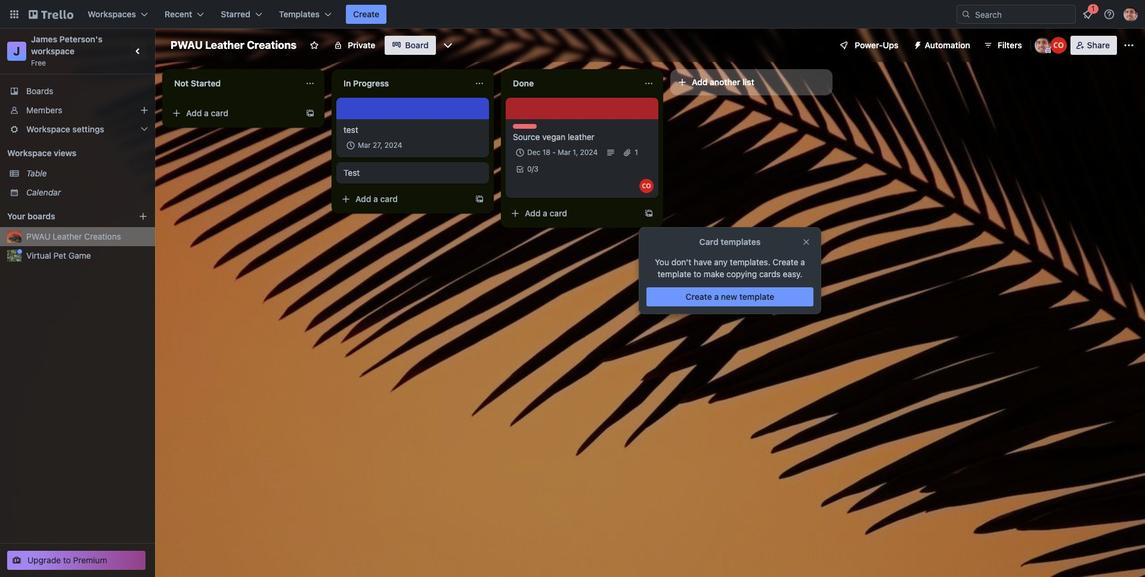 Task type: describe. For each thing, give the bounding box(es) containing it.
table link
[[26, 168, 148, 180]]

workspaces
[[88, 9, 136, 19]]

add a card button for done
[[506, 204, 639, 223]]

search image
[[962, 10, 971, 19]]

0 horizontal spatial add a card
[[186, 108, 229, 118]]

test link
[[344, 167, 482, 179]]

workspace settings
[[26, 124, 104, 134]]

source
[[513, 132, 540, 142]]

share button
[[1071, 36, 1117, 55]]

virtual pet game link
[[26, 250, 148, 262]]

add for add a card button for done
[[525, 208, 541, 218]]

templates.
[[730, 257, 771, 267]]

color: bold red, title: "sourcing" element
[[513, 124, 544, 133]]

upgrade to premium link
[[7, 551, 146, 570]]

test link
[[344, 124, 482, 136]]

3
[[534, 165, 539, 174]]

leather inside pwau leather creations link
[[53, 231, 82, 242]]

create inside "you don't have any templates. create a template to make copying cards easy."
[[773, 257, 799, 267]]

copying
[[727, 269, 757, 279]]

close popover image
[[802, 237, 811, 247]]

recent button
[[158, 5, 211, 24]]

0 horizontal spatial 2024
[[385, 141, 402, 150]]

0 horizontal spatial creations
[[84, 231, 121, 242]]

leather inside board name text field
[[205, 39, 244, 51]]

not
[[174, 78, 189, 88]]

add for add another list button
[[692, 77, 708, 87]]

don't
[[672, 257, 692, 267]]

board
[[405, 40, 429, 50]]

progress
[[353, 78, 389, 88]]

0 horizontal spatial add a card button
[[167, 104, 301, 123]]

j link
[[7, 42, 26, 61]]

workspaces button
[[81, 5, 155, 24]]

create from template… image
[[305, 109, 315, 118]]

james
[[31, 34, 57, 44]]

create a new template button
[[647, 288, 814, 307]]

card
[[700, 237, 719, 247]]

members link
[[0, 101, 155, 120]]

template inside "you don't have any templates. create a template to make copying cards easy."
[[658, 269, 692, 279]]

create from template… image for in progress
[[475, 194, 484, 204]]

Mar 27, 2024 checkbox
[[344, 138, 406, 153]]

pwau leather creations link
[[26, 231, 148, 243]]

started
[[191, 78, 221, 88]]

recent
[[165, 9, 192, 19]]

star or unstar board image
[[310, 41, 319, 50]]

make
[[704, 269, 724, 279]]

templates
[[279, 9, 320, 19]]

your boards
[[7, 211, 55, 221]]

starred
[[221, 9, 250, 19]]

add board image
[[138, 212, 148, 221]]

Search field
[[971, 5, 1076, 23]]

sourcing
[[513, 124, 544, 133]]

calendar
[[26, 187, 61, 197]]

cards
[[759, 269, 781, 279]]

add another list
[[692, 77, 754, 87]]

sourcing source vegan leather
[[513, 124, 595, 142]]

create for create a new template
[[686, 292, 712, 302]]

template inside button
[[740, 292, 775, 302]]

j
[[13, 44, 20, 58]]

dec
[[527, 148, 541, 157]]

card for done
[[550, 208, 567, 218]]

boards link
[[0, 82, 155, 101]]

workspace for workspace settings
[[26, 124, 70, 134]]

to inside "you don't have any templates. create a template to make copying cards easy."
[[694, 269, 702, 279]]

premium
[[73, 555, 107, 566]]

james peterson's workspace free
[[31, 34, 105, 67]]

add a card for done
[[525, 208, 567, 218]]

create from template… image for done
[[644, 209, 654, 218]]

free
[[31, 58, 46, 67]]

source vegan leather link
[[513, 131, 651, 143]]

Dec 18 - Mar 1, 2024 checkbox
[[513, 146, 601, 160]]

settings
[[72, 124, 104, 134]]

peterson's
[[59, 34, 103, 44]]

done
[[513, 78, 534, 88]]

1
[[635, 148, 638, 157]]

upgrade to premium
[[27, 555, 107, 566]]

share
[[1087, 40, 1110, 50]]

a for left add a card button
[[204, 108, 209, 118]]

starred button
[[214, 5, 269, 24]]

0 horizontal spatial pwau
[[26, 231, 50, 242]]

pet
[[53, 251, 66, 261]]

0
[[527, 165, 532, 174]]

to inside 'upgrade to premium' link
[[63, 555, 71, 566]]

james peterson (jamespeterson93) image
[[1124, 7, 1138, 21]]

add for left add a card button
[[186, 108, 202, 118]]

automation
[[925, 40, 970, 50]]

views
[[54, 148, 76, 158]]

workspace views
[[7, 148, 76, 158]]



Task type: vqa. For each thing, say whether or not it's contained in the screenshot.
Add
yes



Task type: locate. For each thing, give the bounding box(es) containing it.
in
[[344, 78, 351, 88]]

1 vertical spatial creations
[[84, 231, 121, 242]]

1 vertical spatial workspace
[[7, 148, 52, 158]]

to right upgrade
[[63, 555, 71, 566]]

easy.
[[783, 269, 803, 279]]

leather
[[568, 132, 595, 142]]

creations up virtual pet game link
[[84, 231, 121, 242]]

not started
[[174, 78, 221, 88]]

christina overa (christinaovera) image
[[1050, 37, 1067, 54]]

1 horizontal spatial 2024
[[580, 148, 598, 157]]

1 vertical spatial create from template… image
[[644, 209, 654, 218]]

james peterson (jamespeterson93) image
[[1035, 37, 1051, 54]]

pwau up virtual
[[26, 231, 50, 242]]

1 horizontal spatial pwau
[[171, 39, 203, 51]]

1 vertical spatial card
[[380, 194, 398, 204]]

show menu image
[[1123, 39, 1135, 51]]

leather down starred
[[205, 39, 244, 51]]

add a card button
[[167, 104, 301, 123], [336, 190, 470, 209], [506, 204, 639, 223]]

templates button
[[272, 5, 339, 24]]

customize views image
[[442, 39, 454, 51]]

a
[[204, 108, 209, 118], [373, 194, 378, 204], [543, 208, 548, 218], [801, 257, 805, 267], [714, 292, 719, 302]]

mar 27, 2024
[[358, 141, 402, 150]]

creations
[[247, 39, 297, 51], [84, 231, 121, 242]]

any
[[714, 257, 728, 267]]

2 horizontal spatial card
[[550, 208, 567, 218]]

0 horizontal spatial mar
[[358, 141, 371, 150]]

workspace
[[31, 46, 75, 56]]

card for in progress
[[380, 194, 398, 204]]

power-ups
[[855, 40, 899, 50]]

you don't have any templates. create a template to make copying cards easy.
[[655, 257, 805, 279]]

18
[[543, 148, 551, 157]]

upgrade
[[27, 555, 61, 566]]

your boards with 2 items element
[[7, 209, 120, 224]]

add down test
[[356, 194, 371, 204]]

1,
[[573, 148, 578, 157]]

power-ups button
[[831, 36, 906, 55]]

calendar link
[[26, 187, 148, 199]]

0 vertical spatial add a card
[[186, 108, 229, 118]]

workspace
[[26, 124, 70, 134], [7, 148, 52, 158]]

test
[[344, 168, 360, 178]]

1 vertical spatial pwau
[[26, 231, 50, 242]]

workspace navigation collapse icon image
[[130, 43, 147, 60]]

1 vertical spatial to
[[63, 555, 71, 566]]

2024 right 27,
[[385, 141, 402, 150]]

james peterson's workspace link
[[31, 34, 105, 56]]

back to home image
[[29, 5, 73, 24]]

1 horizontal spatial to
[[694, 269, 702, 279]]

add down not started on the left top
[[186, 108, 202, 118]]

template down the don't
[[658, 269, 692, 279]]

vegan
[[542, 132, 566, 142]]

to down 'have'
[[694, 269, 702, 279]]

christina overa (christinaovera) image
[[639, 179, 654, 193]]

27,
[[373, 141, 383, 150]]

workspace settings button
[[0, 120, 155, 139]]

pwau leather creations up game
[[26, 231, 121, 242]]

pwau down recent dropdown button
[[171, 39, 203, 51]]

templates
[[721, 237, 761, 247]]

primary element
[[0, 0, 1145, 29]]

add a card button down test link
[[336, 190, 470, 209]]

in progress
[[344, 78, 389, 88]]

2 horizontal spatial add a card
[[525, 208, 567, 218]]

2 vertical spatial create
[[686, 292, 712, 302]]

2 horizontal spatial create
[[773, 257, 799, 267]]

create up easy.
[[773, 257, 799, 267]]

-
[[553, 148, 556, 157]]

1 horizontal spatial leather
[[205, 39, 244, 51]]

workspace down members
[[26, 124, 70, 134]]

test
[[344, 125, 358, 135]]

2024
[[385, 141, 402, 150], [580, 148, 598, 157]]

1 horizontal spatial add a card button
[[336, 190, 470, 209]]

creations down the templates
[[247, 39, 297, 51]]

0 vertical spatial template
[[658, 269, 692, 279]]

members
[[26, 105, 62, 115]]

1 vertical spatial create
[[773, 257, 799, 267]]

this member is an admin of this board. image
[[1046, 48, 1051, 54]]

add a card for in progress
[[356, 194, 398, 204]]

you
[[655, 257, 669, 267]]

0 horizontal spatial pwau leather creations
[[26, 231, 121, 242]]

ups
[[883, 40, 899, 50]]

pwau leather creations down starred
[[171, 39, 297, 51]]

game
[[68, 251, 91, 261]]

0 horizontal spatial card
[[211, 108, 229, 118]]

1 horizontal spatial create
[[686, 292, 712, 302]]

create inside 'button'
[[353, 9, 379, 19]]

create up "private"
[[353, 9, 379, 19]]

0 horizontal spatial to
[[63, 555, 71, 566]]

0 horizontal spatial template
[[658, 269, 692, 279]]

add down 0 / 3
[[525, 208, 541, 218]]

Not Started text field
[[167, 74, 298, 93]]

create from template… image
[[475, 194, 484, 204], [644, 209, 654, 218]]

creations inside board name text field
[[247, 39, 297, 51]]

0 vertical spatial card
[[211, 108, 229, 118]]

dec 18 - mar 1, 2024
[[527, 148, 598, 157]]

table
[[26, 168, 47, 178]]

pwau leather creations inside board name text field
[[171, 39, 297, 51]]

open information menu image
[[1104, 8, 1116, 20]]

1 horizontal spatial card
[[380, 194, 398, 204]]

1 horizontal spatial mar
[[558, 148, 571, 157]]

0 vertical spatial workspace
[[26, 124, 70, 134]]

leather
[[205, 39, 244, 51], [53, 231, 82, 242]]

1 vertical spatial add a card
[[356, 194, 398, 204]]

mar inside the mar 27, 2024 checkbox
[[358, 141, 371, 150]]

/
[[532, 165, 534, 174]]

private
[[348, 40, 375, 50]]

virtual
[[26, 251, 51, 261]]

1 horizontal spatial create from template… image
[[644, 209, 654, 218]]

0 vertical spatial pwau
[[171, 39, 203, 51]]

1 horizontal spatial template
[[740, 292, 775, 302]]

0 horizontal spatial create from template… image
[[475, 194, 484, 204]]

0 vertical spatial creations
[[247, 39, 297, 51]]

create
[[353, 9, 379, 19], [773, 257, 799, 267], [686, 292, 712, 302]]

0 vertical spatial to
[[694, 269, 702, 279]]

0 / 3
[[527, 165, 539, 174]]

leather down your boards with 2 items element
[[53, 231, 82, 242]]

0 vertical spatial leather
[[205, 39, 244, 51]]

1 horizontal spatial creations
[[247, 39, 297, 51]]

filters button
[[980, 36, 1026, 55]]

board link
[[385, 36, 436, 55]]

card
[[211, 108, 229, 118], [380, 194, 398, 204], [550, 208, 567, 218]]

2 vertical spatial add a card
[[525, 208, 567, 218]]

add a card down test
[[356, 194, 398, 204]]

template down cards
[[740, 292, 775, 302]]

0 horizontal spatial leather
[[53, 231, 82, 242]]

your
[[7, 211, 25, 221]]

add a card down 3
[[525, 208, 567, 218]]

mar left 27,
[[358, 141, 371, 150]]

pwau inside board name text field
[[171, 39, 203, 51]]

automation button
[[908, 36, 978, 55]]

add
[[692, 77, 708, 87], [186, 108, 202, 118], [356, 194, 371, 204], [525, 208, 541, 218]]

a inside "you don't have any templates. create a template to make copying cards easy."
[[801, 257, 805, 267]]

add left another on the top of the page
[[692, 77, 708, 87]]

0 horizontal spatial create
[[353, 9, 379, 19]]

private button
[[326, 36, 383, 55]]

boards
[[26, 86, 53, 96]]

have
[[694, 257, 712, 267]]

1 vertical spatial leather
[[53, 231, 82, 242]]

workspace inside popup button
[[26, 124, 70, 134]]

add another list button
[[671, 69, 833, 95]]

another
[[710, 77, 741, 87]]

pwau leather creations
[[171, 39, 297, 51], [26, 231, 121, 242]]

virtual pet game
[[26, 251, 91, 261]]

create down make
[[686, 292, 712, 302]]

filters
[[998, 40, 1022, 50]]

1 horizontal spatial pwau leather creations
[[171, 39, 297, 51]]

1 horizontal spatial add a card
[[356, 194, 398, 204]]

mar right -
[[558, 148, 571, 157]]

card templates
[[700, 237, 761, 247]]

sm image
[[908, 36, 925, 52]]

1 notification image
[[1081, 7, 1095, 21]]

1 vertical spatial template
[[740, 292, 775, 302]]

add for add a card button for in progress
[[356, 194, 371, 204]]

power-
[[855, 40, 883, 50]]

create a new template
[[686, 292, 775, 302]]

In Progress text field
[[336, 74, 468, 93]]

workspace up table
[[7, 148, 52, 158]]

create button
[[346, 5, 387, 24]]

add a card button down not started text field
[[167, 104, 301, 123]]

Done text field
[[506, 74, 637, 93]]

boards
[[27, 211, 55, 221]]

mar inside dec 18 - mar 1, 2024 checkbox
[[558, 148, 571, 157]]

create for create
[[353, 9, 379, 19]]

2 horizontal spatial add a card button
[[506, 204, 639, 223]]

pwau
[[171, 39, 203, 51], [26, 231, 50, 242]]

add a card button for in progress
[[336, 190, 470, 209]]

add a card button down 3
[[506, 204, 639, 223]]

0 vertical spatial pwau leather creations
[[171, 39, 297, 51]]

a for add a card button for in progress
[[373, 194, 378, 204]]

a for add a card button for done
[[543, 208, 548, 218]]

list
[[743, 77, 754, 87]]

1 vertical spatial pwau leather creations
[[26, 231, 121, 242]]

add a card
[[186, 108, 229, 118], [356, 194, 398, 204], [525, 208, 567, 218]]

2024 right 1,
[[580, 148, 598, 157]]

add a card down started
[[186, 108, 229, 118]]

Board name text field
[[165, 36, 303, 55]]

workspace for workspace views
[[7, 148, 52, 158]]

0 vertical spatial create
[[353, 9, 379, 19]]

new
[[721, 292, 737, 302]]

2 vertical spatial card
[[550, 208, 567, 218]]

0 vertical spatial create from template… image
[[475, 194, 484, 204]]

create inside button
[[686, 292, 712, 302]]



